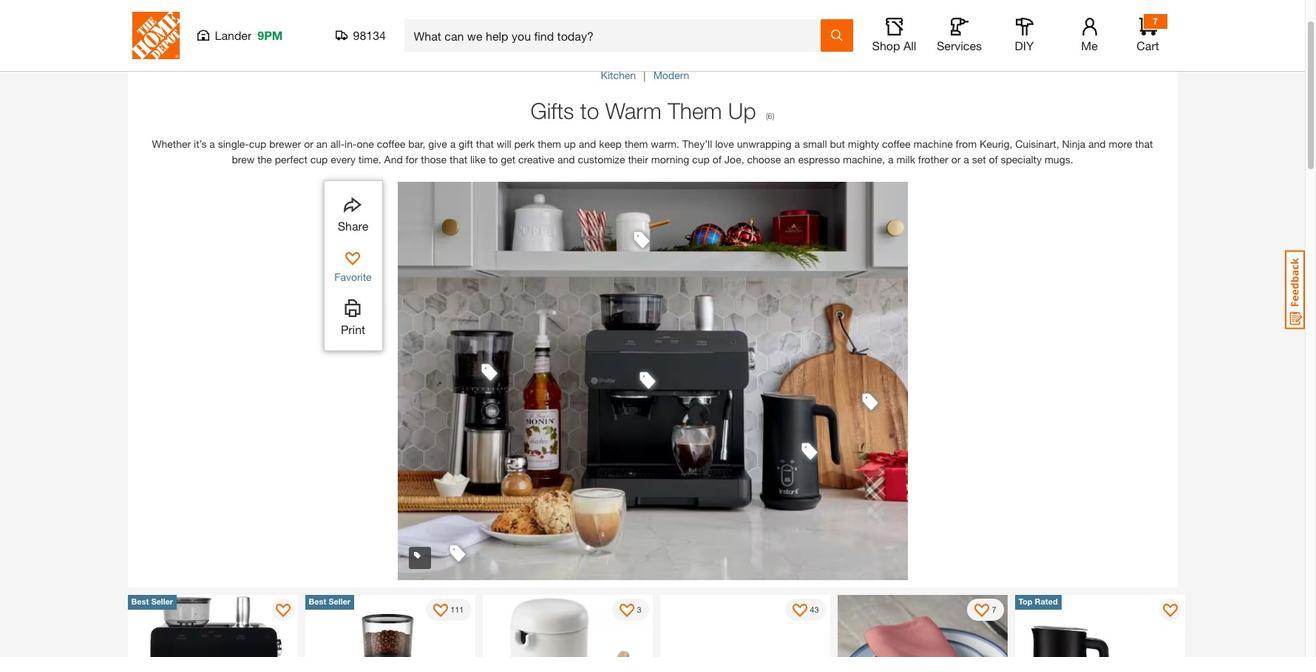 Task type: describe. For each thing, give the bounding box(es) containing it.
1 horizontal spatial kitchen
[[601, 69, 636, 81]]

111
[[450, 605, 464, 614]]

lander 9pm
[[215, 28, 283, 42]]

whether it's a single-cup brewer or an all-in-one coffee bar, give a gift that will perk them up and keep them warm. they'll love unwrapping a small but mighty coffee machine from keurig, cuisinart, ninja and more that brew the perfect cup every time. and for those that like to get creative and customize their morning cup of joe, choose an espresso machine, a milk frother or a set of specialty mugs.
[[152, 138, 1153, 166]]

their
[[628, 153, 648, 166]]

cuisinart,
[[1015, 138, 1059, 150]]

machine,
[[843, 153, 885, 166]]

)
[[773, 111, 774, 121]]

shop for shop by room
[[174, 20, 199, 33]]

brew
[[232, 153, 255, 166]]

but
[[830, 138, 845, 150]]

2 horizontal spatial that
[[1135, 138, 1153, 150]]

display image for 111
[[433, 604, 448, 619]]

those
[[421, 153, 447, 166]]

customize
[[578, 153, 625, 166]]

brewer
[[269, 138, 301, 150]]

18 in. x 18 in.  polyester poplin napkin (10-pack) image
[[837, 595, 1008, 657]]

6
[[768, 111, 773, 121]]

keep
[[599, 138, 622, 150]]

0 horizontal spatial cup
[[249, 138, 266, 150]]

share button
[[326, 193, 380, 235]]

7 inside dropdown button
[[992, 605, 996, 614]]

milk
[[897, 153, 915, 166]]

shop by room
[[174, 20, 244, 33]]

(
[[766, 111, 768, 121]]

home
[[128, 20, 155, 33]]

services button
[[936, 18, 983, 53]]

2 coffee from the left
[[882, 138, 911, 150]]

services
[[937, 38, 982, 53]]

best seller for 1- cup semi automatic espresso machine in black with built-in grinder, frother, frothing pitcher, and wifi connected image
[[131, 597, 173, 606]]

warm
[[605, 98, 662, 123]]

one
[[357, 138, 374, 150]]

small
[[803, 138, 827, 150]]

lander
[[215, 28, 252, 42]]

a right the it's
[[210, 138, 215, 150]]

1 them from the left
[[538, 138, 561, 150]]

by
[[202, 20, 213, 33]]

98134 button
[[335, 28, 386, 43]]

every
[[331, 153, 356, 166]]

choose
[[747, 153, 781, 166]]

1 horizontal spatial cup
[[310, 153, 328, 166]]

like
[[470, 153, 486, 166]]

best for 1- cup semi automatic espresso machine in black with built-in grinder, frother, frothing pitcher, and wifi connected image
[[131, 597, 149, 606]]

shop by room link
[[174, 20, 244, 33]]

1 horizontal spatial kitchen link
[[601, 69, 639, 81]]

it's
[[194, 138, 207, 150]]

shop all button
[[871, 18, 918, 53]]

up
[[564, 138, 576, 150]]

1 vertical spatial an
[[784, 153, 795, 166]]

set
[[972, 153, 986, 166]]

ninja
[[1062, 138, 1086, 150]]

306634817 image
[[477, 360, 501, 384]]

modern link
[[653, 69, 689, 81]]

display image inside 43 dropdown button
[[793, 604, 808, 619]]

a left set
[[964, 153, 969, 166]]

shop all
[[872, 38, 916, 53]]

them
[[668, 98, 722, 123]]

best for 16 oz. stainless steel conical coffee grinder with adjustable settings image
[[309, 597, 326, 606]]

me
[[1081, 38, 1098, 53]]

will
[[497, 138, 511, 150]]

perk
[[514, 138, 535, 150]]

311418525 image
[[630, 228, 653, 251]]

mugs.
[[1045, 153, 1073, 166]]

the
[[257, 153, 272, 166]]

a left small
[[795, 138, 800, 150]]

diy
[[1015, 38, 1034, 53]]

specialty
[[1001, 153, 1042, 166]]

joe,
[[725, 153, 744, 166]]

1 horizontal spatial that
[[476, 138, 494, 150]]

espresso
[[798, 153, 840, 166]]

feedback link image
[[1285, 250, 1305, 330]]

2 horizontal spatial cup
[[692, 153, 710, 166]]

they'll
[[682, 138, 712, 150]]

favorite button
[[334, 247, 372, 285]]

seller for 16 oz. stainless steel conical coffee grinder with adjustable settings image
[[329, 597, 351, 606]]

0 horizontal spatial kitchen link
[[262, 20, 297, 33]]

3
[[637, 605, 641, 614]]

get
[[501, 153, 516, 166]]

1 horizontal spatial and
[[579, 138, 596, 150]]

7 button
[[967, 599, 1004, 621]]

2 of from the left
[[989, 153, 998, 166]]

whether
[[152, 138, 191, 150]]

111 button
[[426, 599, 471, 621]]

round paddleboard image
[[660, 595, 830, 657]]

9pm
[[258, 28, 283, 42]]

display image inside 7 dropdown button
[[975, 604, 990, 619]]

gifts to warm them up
[[531, 98, 756, 123]]

time.
[[358, 153, 381, 166]]

mighty
[[848, 138, 879, 150]]

warm.
[[651, 138, 679, 150]]

43 button
[[785, 599, 826, 621]]

background image
[[397, 182, 908, 581]]

0 vertical spatial an
[[316, 138, 328, 150]]

machine
[[914, 138, 953, 150]]

all-
[[330, 138, 345, 150]]

0 horizontal spatial kitchen
[[262, 20, 297, 33]]

to inside whether it's a single-cup brewer or an all-in-one coffee bar, give a gift that will perk them up and keep them warm. they'll love unwrapping a small but mighty coffee machine from keurig, cuisinart, ninja and more that brew the perfect cup every time. and for those that like to get creative and customize their morning cup of joe, choose an espresso machine, a milk frother or a set of specialty mugs.
[[489, 153, 498, 166]]



Task type: locate. For each thing, give the bounding box(es) containing it.
that down 'gift'
[[450, 153, 467, 166]]

the home depot logo image
[[132, 12, 179, 59]]

0 horizontal spatial an
[[316, 138, 328, 150]]

gifts
[[531, 98, 574, 123]]

kitchen right the lander
[[262, 20, 297, 33]]

0 vertical spatial kitchen
[[262, 20, 297, 33]]

them
[[538, 138, 561, 150], [625, 138, 648, 150]]

7 up cart
[[1153, 16, 1158, 27]]

cup left every
[[310, 153, 328, 166]]

coffee up and
[[377, 138, 405, 150]]

kitchen link up warm
[[601, 69, 639, 81]]

2 best seller from the left
[[309, 597, 351, 606]]

0 horizontal spatial or
[[304, 138, 313, 150]]

shop for shop all
[[872, 38, 900, 53]]

share
[[338, 219, 368, 233]]

them up their
[[625, 138, 648, 150]]

kitchen up warm
[[601, 69, 636, 81]]

318242529 image
[[798, 439, 822, 463]]

an left all-
[[316, 138, 328, 150]]

What can we help you find today? search field
[[414, 20, 820, 51]]

cup down they'll
[[692, 153, 710, 166]]

of right set
[[989, 153, 998, 166]]

0 horizontal spatial 7
[[992, 605, 996, 614]]

perfect
[[275, 153, 307, 166]]

in-
[[345, 138, 357, 150]]

black milk frother image
[[1015, 595, 1185, 657]]

bar,
[[408, 138, 425, 150]]

2 best from the left
[[309, 597, 326, 606]]

best seller
[[131, 597, 173, 606], [309, 597, 351, 606]]

321669507 image
[[636, 368, 660, 392]]

1 horizontal spatial shop
[[872, 38, 900, 53]]

room
[[216, 20, 244, 33]]

to
[[580, 98, 599, 123], [489, 153, 498, 166]]

favorite
[[334, 271, 372, 283]]

1 horizontal spatial them
[[625, 138, 648, 150]]

to left get in the top of the page
[[489, 153, 498, 166]]

best seller for 16 oz. stainless steel conical coffee grinder with adjustable settings image
[[309, 597, 351, 606]]

1 display image from the left
[[275, 604, 290, 619]]

kitchen link right the lander
[[262, 20, 297, 33]]

print
[[341, 322, 365, 336]]

them up creative
[[538, 138, 561, 150]]

3 button
[[613, 599, 649, 621]]

16 oz. stainless steel conical coffee grinder with adjustable settings image
[[305, 595, 475, 657]]

display image inside 111 dropdown button
[[433, 604, 448, 619]]

modern
[[653, 69, 689, 81]]

1 horizontal spatial best seller
[[309, 597, 351, 606]]

display image left 111
[[433, 604, 448, 619]]

0 horizontal spatial them
[[538, 138, 561, 150]]

1 display image from the left
[[433, 604, 448, 619]]

up
[[728, 98, 756, 123]]

and right ninja
[[1088, 138, 1106, 150]]

home link
[[128, 20, 155, 33]]

unwrapping
[[737, 138, 792, 150]]

top rated
[[1019, 597, 1058, 606]]

1 horizontal spatial an
[[784, 153, 795, 166]]

2 display image from the left
[[620, 604, 635, 619]]

and
[[384, 153, 403, 166]]

1- cup semi automatic espresso machine in black with built-in grinder, frother, frothing pitcher, and wifi connected image
[[128, 595, 298, 657]]

shop left the all
[[872, 38, 900, 53]]

coffee up milk
[[882, 138, 911, 150]]

cart 7
[[1137, 16, 1159, 53]]

98134
[[353, 28, 386, 42]]

7
[[1153, 16, 1158, 27], [992, 605, 996, 614]]

43
[[810, 605, 819, 614]]

0 horizontal spatial best
[[131, 597, 149, 606]]

6.7 oz. matte white ceramic coffee and tea sugar and creamer set image
[[482, 595, 653, 657]]

shop left by
[[174, 20, 199, 33]]

1 vertical spatial shop
[[872, 38, 900, 53]]

1 horizontal spatial display image
[[620, 604, 635, 619]]

me button
[[1066, 18, 1113, 53]]

icon image
[[409, 547, 420, 559]]

1 horizontal spatial seller
[[329, 597, 351, 606]]

kitchen
[[262, 20, 297, 33], [601, 69, 636, 81]]

that
[[476, 138, 494, 150], [1135, 138, 1153, 150], [450, 153, 467, 166]]

1 coffee from the left
[[377, 138, 405, 150]]

0 horizontal spatial to
[[489, 153, 498, 166]]

seller
[[151, 597, 173, 606], [329, 597, 351, 606]]

kitchen link
[[262, 20, 297, 33], [601, 69, 639, 81]]

1 horizontal spatial to
[[580, 98, 599, 123]]

1 vertical spatial kitchen
[[601, 69, 636, 81]]

an right choose
[[784, 153, 795, 166]]

single-
[[218, 138, 249, 150]]

print button
[[329, 297, 377, 339]]

0 horizontal spatial best seller
[[131, 597, 173, 606]]

1 best seller from the left
[[131, 597, 173, 606]]

0 horizontal spatial of
[[713, 153, 722, 166]]

shop inside button
[[872, 38, 900, 53]]

a
[[210, 138, 215, 150], [450, 138, 456, 150], [795, 138, 800, 150], [888, 153, 894, 166], [964, 153, 969, 166]]

0 horizontal spatial shop
[[174, 20, 199, 33]]

0 horizontal spatial display image
[[433, 604, 448, 619]]

1 horizontal spatial best
[[309, 597, 326, 606]]

top
[[1019, 597, 1033, 606]]

0 vertical spatial or
[[304, 138, 313, 150]]

give
[[428, 138, 447, 150]]

2 horizontal spatial and
[[1088, 138, 1106, 150]]

1 horizontal spatial 7
[[1153, 16, 1158, 27]]

keurig,
[[980, 138, 1013, 150]]

4 display image from the left
[[1163, 604, 1178, 619]]

1 vertical spatial kitchen link
[[601, 69, 639, 81]]

display image
[[433, 604, 448, 619], [620, 604, 635, 619]]

that up like
[[476, 138, 494, 150]]

0 vertical spatial to
[[580, 98, 599, 123]]

and
[[579, 138, 596, 150], [1088, 138, 1106, 150], [558, 153, 575, 166]]

1 seller from the left
[[151, 597, 173, 606]]

0 horizontal spatial coffee
[[377, 138, 405, 150]]

( 6 )
[[766, 111, 774, 121]]

304827695 image
[[446, 541, 470, 565]]

love
[[715, 138, 734, 150]]

or down from
[[951, 153, 961, 166]]

cart
[[1137, 38, 1159, 53]]

2 display image from the left
[[793, 604, 808, 619]]

diy button
[[1001, 18, 1048, 53]]

a left 'gift'
[[450, 138, 456, 150]]

gift
[[459, 138, 473, 150]]

and right up
[[579, 138, 596, 150]]

0 vertical spatial 7
[[1153, 16, 1158, 27]]

301837785 image
[[858, 390, 882, 413]]

creative
[[518, 153, 555, 166]]

more
[[1109, 138, 1132, 150]]

0 horizontal spatial and
[[558, 153, 575, 166]]

0 horizontal spatial seller
[[151, 597, 173, 606]]

of
[[713, 153, 722, 166], [989, 153, 998, 166]]

or up perfect on the top left
[[304, 138, 313, 150]]

1 best from the left
[[131, 597, 149, 606]]

7 left 'top'
[[992, 605, 996, 614]]

of down love
[[713, 153, 722, 166]]

all
[[904, 38, 916, 53]]

2 them from the left
[[625, 138, 648, 150]]

rated
[[1035, 597, 1058, 606]]

0 vertical spatial kitchen link
[[262, 20, 297, 33]]

0 vertical spatial shop
[[174, 20, 199, 33]]

and down up
[[558, 153, 575, 166]]

display image left 3
[[620, 604, 635, 619]]

3 display image from the left
[[975, 604, 990, 619]]

for
[[406, 153, 418, 166]]

cup up the
[[249, 138, 266, 150]]

1 vertical spatial to
[[489, 153, 498, 166]]

display image inside 3 dropdown button
[[620, 604, 635, 619]]

a left milk
[[888, 153, 894, 166]]

that right more
[[1135, 138, 1153, 150]]

display image for 3
[[620, 604, 635, 619]]

1 horizontal spatial of
[[989, 153, 998, 166]]

2 seller from the left
[[329, 597, 351, 606]]

from
[[956, 138, 977, 150]]

frother
[[918, 153, 949, 166]]

1 vertical spatial or
[[951, 153, 961, 166]]

morning
[[651, 153, 689, 166]]

7 inside cart 7
[[1153, 16, 1158, 27]]

0 horizontal spatial that
[[450, 153, 467, 166]]

seller for 1- cup semi automatic espresso machine in black with built-in grinder, frother, frothing pitcher, and wifi connected image
[[151, 597, 173, 606]]

1 horizontal spatial coffee
[[882, 138, 911, 150]]

1 of from the left
[[713, 153, 722, 166]]

to right gifts
[[580, 98, 599, 123]]

display image
[[275, 604, 290, 619], [793, 604, 808, 619], [975, 604, 990, 619], [1163, 604, 1178, 619]]

1 horizontal spatial or
[[951, 153, 961, 166]]

shop
[[174, 20, 199, 33], [872, 38, 900, 53]]

1 vertical spatial 7
[[992, 605, 996, 614]]



Task type: vqa. For each thing, say whether or not it's contained in the screenshot.
first "Best" from the right
yes



